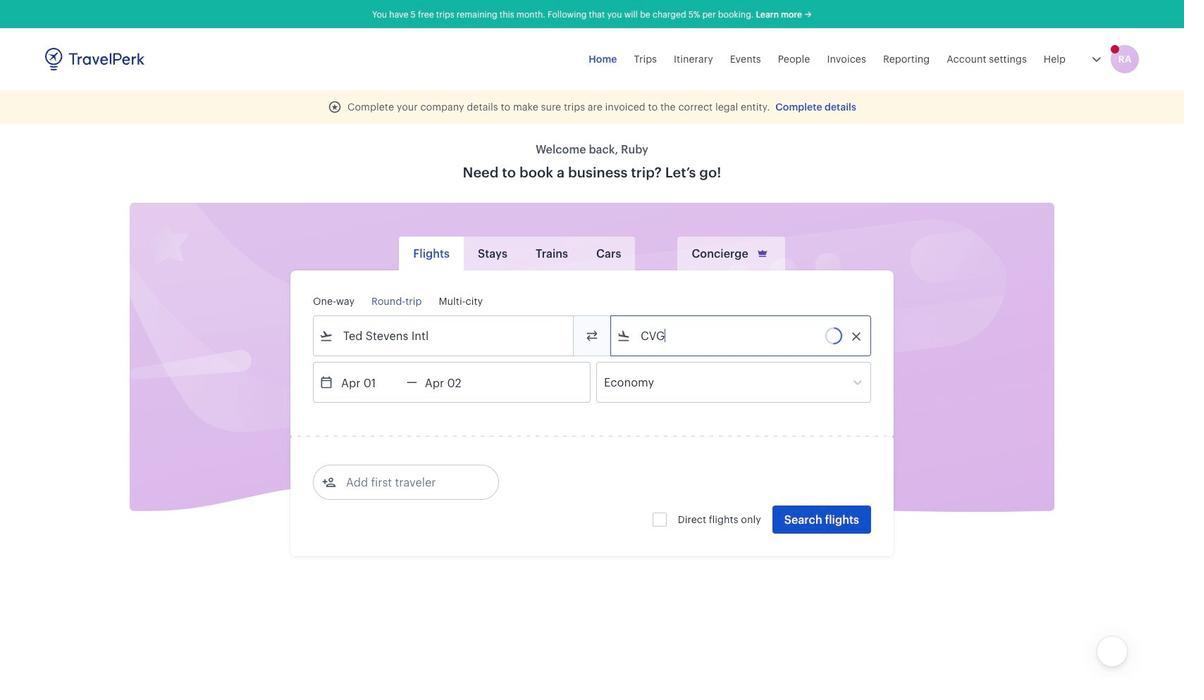 Task type: locate. For each thing, give the bounding box(es) containing it.
Add first traveler search field
[[336, 472, 483, 494]]

To search field
[[631, 325, 852, 348]]



Task type: describe. For each thing, give the bounding box(es) containing it.
Return text field
[[417, 363, 490, 403]]

From search field
[[333, 325, 555, 348]]

Depart text field
[[333, 363, 407, 403]]



